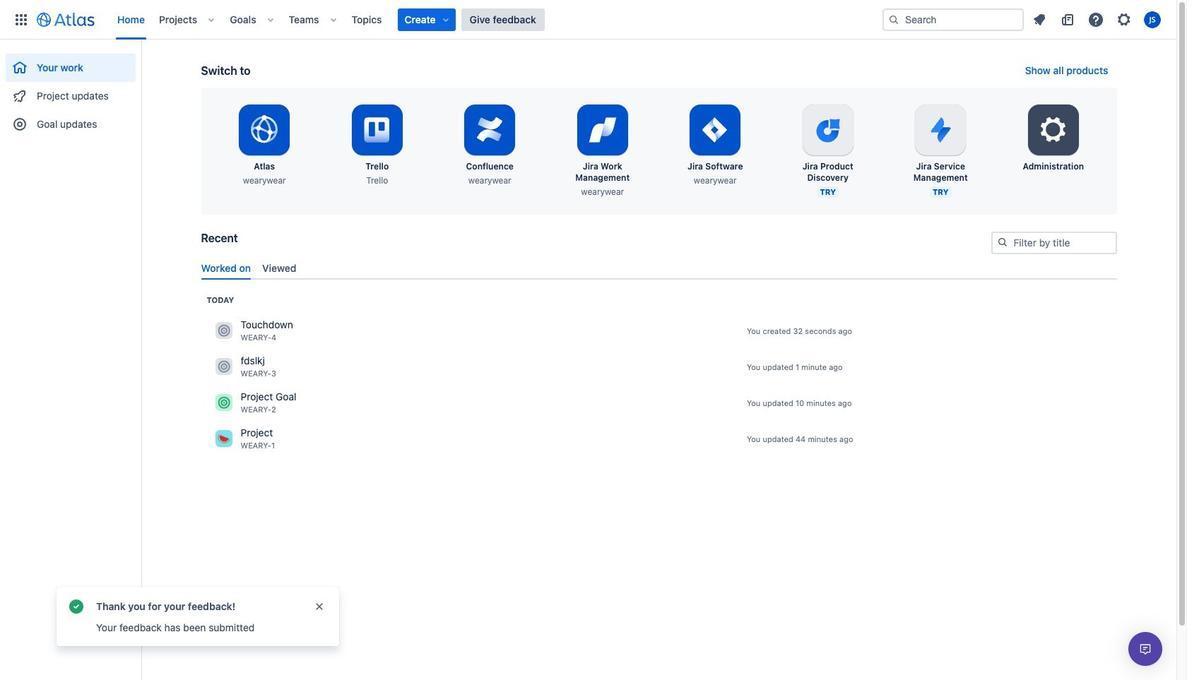 Task type: vqa. For each thing, say whether or not it's contained in the screenshot.
right Settings icon
no



Task type: locate. For each thing, give the bounding box(es) containing it.
dismiss image
[[314, 602, 325, 613]]

townsquare image
[[215, 395, 232, 412], [215, 431, 232, 448]]

notifications image
[[1032, 11, 1049, 28]]

search image
[[997, 237, 1009, 248]]

tab list
[[196, 256, 1123, 280]]

settings image
[[1117, 11, 1134, 28], [1037, 113, 1071, 147]]

1 vertical spatial townsquare image
[[215, 431, 232, 448]]

banner
[[0, 0, 1177, 40]]

2 townsquare image from the top
[[215, 431, 232, 448]]

0 vertical spatial townsquare image
[[215, 323, 232, 340]]

0 vertical spatial settings image
[[1117, 11, 1134, 28]]

search image
[[889, 14, 900, 25]]

0 vertical spatial townsquare image
[[215, 395, 232, 412]]

heading
[[207, 295, 234, 306]]

group
[[6, 40, 136, 143]]

1 horizontal spatial settings image
[[1117, 11, 1134, 28]]

0 horizontal spatial settings image
[[1037, 113, 1071, 147]]

townsquare image
[[215, 323, 232, 340], [215, 359, 232, 376]]

1 vertical spatial townsquare image
[[215, 359, 232, 376]]



Task type: describe. For each thing, give the bounding box(es) containing it.
Search field
[[883, 8, 1025, 31]]

1 vertical spatial settings image
[[1037, 113, 1071, 147]]

account image
[[1145, 11, 1162, 28]]

help image
[[1088, 11, 1105, 28]]

1 townsquare image from the top
[[215, 395, 232, 412]]

2 townsquare image from the top
[[215, 359, 232, 376]]

top element
[[8, 0, 883, 39]]

1 townsquare image from the top
[[215, 323, 232, 340]]

switch to... image
[[13, 11, 30, 28]]

open intercom messenger image
[[1138, 641, 1155, 658]]

Filter by title field
[[993, 233, 1116, 253]]



